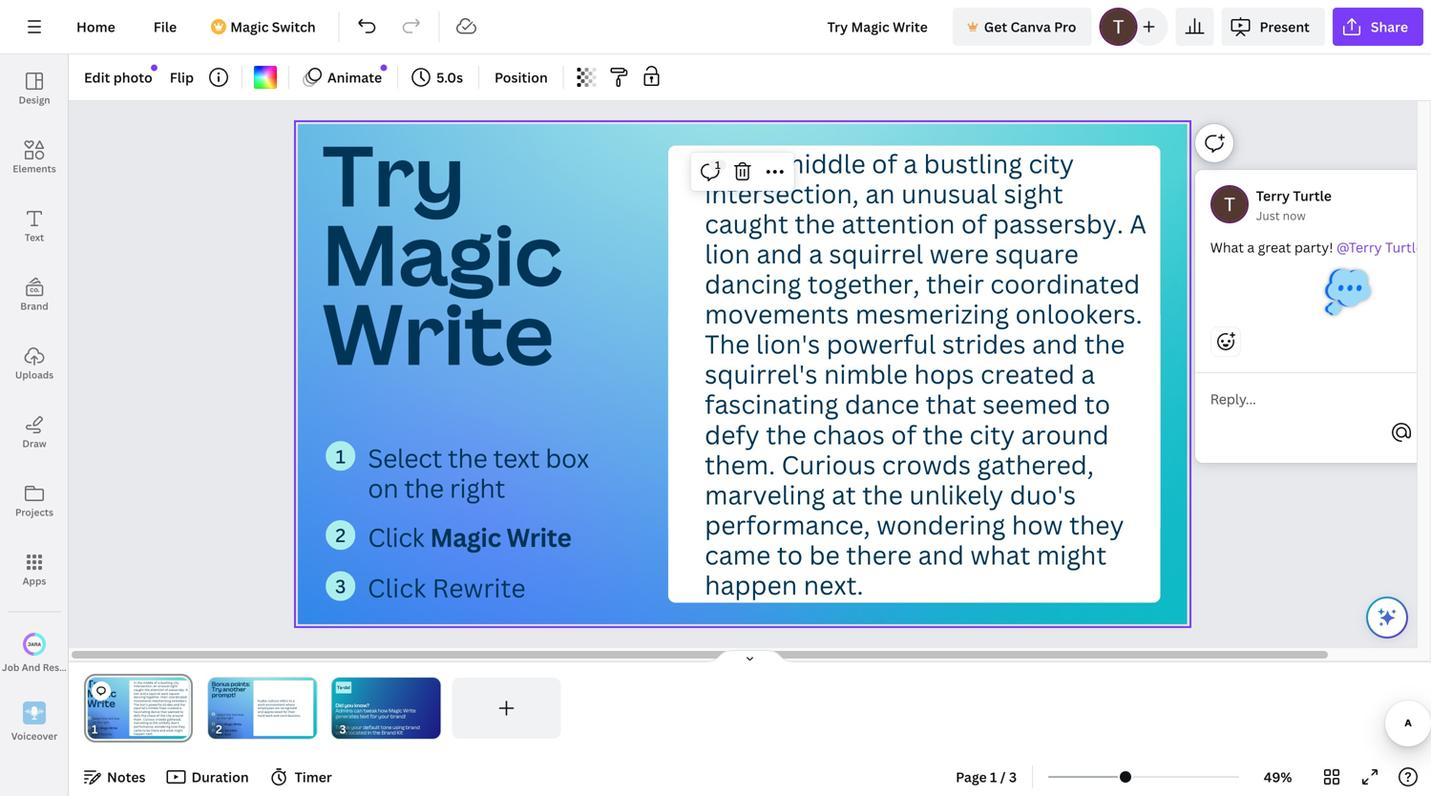 Task type: locate. For each thing, give the bounding box(es) containing it.
be
[[810, 538, 841, 572]]

0 horizontal spatial box
[[238, 713, 244, 717]]

box inside select the text box on the right 1 2 click magic write
[[238, 713, 244, 717]]

2 vertical spatial to
[[289, 699, 292, 704]]

new image left the flip
[[151, 65, 158, 71]]

for right are
[[283, 710, 287, 715]]

0 horizontal spatial 3
[[213, 730, 214, 733]]

projects button
[[0, 467, 69, 536]]

right up sprinkle
[[227, 717, 233, 721]]

1 horizontal spatial to
[[778, 538, 804, 572]]

0 horizontal spatial your
[[351, 724, 362, 731]]

try
[[323, 117, 466, 231], [212, 686, 221, 694]]

select for select the text box on the right
[[368, 441, 442, 475]]

turtle right @
[[1386, 238, 1424, 256]]

of down bustling
[[962, 206, 987, 241]]

0 horizontal spatial their
[[288, 710, 295, 715]]

box for select the text box on the right
[[546, 441, 589, 475]]

city down created
[[970, 417, 1016, 452]]

select inside select the text box on the right
[[368, 441, 442, 475]]

on for select the text box on the right 1 2 click magic write
[[217, 717, 220, 721]]

0 vertical spatial 2
[[336, 523, 346, 548]]

notes button
[[76, 762, 153, 793]]

0 vertical spatial on
[[368, 471, 399, 506]]

at
[[832, 478, 857, 512]]

0 vertical spatial terry
[[1257, 187, 1291, 205]]

side panel tab list
[[0, 54, 92, 757]]

1 vertical spatial 2
[[213, 723, 214, 726]]

new image left 5.0s button
[[381, 65, 387, 71]]

0 vertical spatial their
[[927, 267, 985, 301]]

1 vertical spatial right
[[227, 717, 233, 721]]

resume
[[43, 661, 80, 674]]

city
[[1029, 146, 1075, 181], [970, 417, 1016, 452]]

1 new image from the left
[[151, 65, 158, 71]]

0 vertical spatial your
[[379, 713, 390, 720]]

using
[[393, 724, 405, 731]]

bustling
[[924, 146, 1023, 181]]

1 horizontal spatial 2
[[336, 523, 346, 548]]

and right lion
[[757, 237, 803, 271]]

terry up critiquing work image
[[1350, 238, 1383, 256]]

text inside select the text box on the right
[[494, 441, 540, 475]]

text
[[494, 441, 540, 475], [232, 713, 238, 717], [360, 713, 369, 720]]

switch
[[272, 18, 316, 36]]

1 horizontal spatial city
[[1029, 146, 1075, 181]]

unusual
[[902, 176, 998, 211]]

fascinating
[[705, 387, 839, 422]]

49%
[[1264, 768, 1293, 787]]

happen
[[705, 568, 798, 602]]

0 horizontal spatial to
[[289, 699, 292, 704]]

of right middle
[[872, 146, 898, 181]]

2 horizontal spatial text
[[494, 441, 540, 475]]

crowds
[[883, 447, 972, 482]]

squirrel
[[830, 237, 924, 271]]

how right tweak
[[378, 708, 388, 715]]

critiquing work image
[[1326, 269, 1371, 315]]

Reply draft. Add a reply or @mention. text field
[[1211, 389, 1432, 410]]

select inside select the text box on the right 1 2 click magic write
[[217, 713, 226, 717]]

ta-
[[337, 685, 344, 691]]

terry up just
[[1257, 187, 1291, 205]]

Design title text field
[[812, 8, 945, 46]]

to left 'be'
[[778, 538, 804, 572]]

new image
[[151, 65, 158, 71], [381, 65, 387, 71]]

magic switch
[[230, 18, 316, 36]]

0 vertical spatial right
[[450, 471, 505, 506]]

new image inside edit photo dropdown button
[[151, 65, 158, 71]]

box for select the text box on the right 1 2 click magic write
[[238, 713, 244, 717]]

in
[[705, 146, 729, 181]]

a inside list
[[1248, 238, 1255, 256]]

5.0s button
[[406, 62, 471, 93]]

new image inside animate popup button
[[381, 65, 387, 71]]

a up recognized
[[293, 699, 295, 704]]

tweak your default tone using brand voice located in the brand kit
[[336, 724, 420, 737]]

1 horizontal spatial brand
[[382, 730, 396, 737]]

1 vertical spatial on
[[217, 717, 220, 721]]

1 vertical spatial work
[[265, 714, 273, 718]]

right inside select the text box on the right
[[450, 471, 505, 506]]

0 horizontal spatial select
[[217, 713, 226, 717]]

1 horizontal spatial turtle
[[1386, 238, 1424, 256]]

their up the "strides"
[[927, 267, 985, 301]]

dust
[[224, 733, 231, 737]]

2 horizontal spatial to
[[1085, 387, 1111, 422]]

select for select the text box on the right 1 2 click magic write
[[217, 713, 226, 717]]

select the text box on the right
[[368, 441, 589, 506]]

for up default
[[370, 713, 378, 720]]

right up click magic write
[[450, 471, 505, 506]]

the
[[705, 327, 750, 361]]

uploads
[[15, 369, 54, 382]]

the inside tweak your default tone using brand voice located in the brand kit
[[373, 730, 381, 737]]

0 horizontal spatial try
[[212, 686, 221, 694]]

0 horizontal spatial right
[[227, 717, 233, 721]]

magic switch button
[[200, 8, 331, 46]]

to right seemed
[[1085, 387, 1111, 422]]

0 vertical spatial brand
[[20, 300, 48, 313]]

box inside select the text box on the right
[[546, 441, 589, 475]]

how
[[1013, 508, 1064, 542], [378, 708, 388, 715]]

work right hard
[[265, 714, 273, 718]]

1 vertical spatial try
[[212, 686, 221, 694]]

and down coordinated
[[1033, 327, 1079, 361]]

1 horizontal spatial select
[[368, 441, 442, 475]]

your up tone
[[379, 713, 390, 720]]

terry
[[1257, 187, 1291, 205], [1350, 238, 1383, 256]]

design button
[[0, 54, 69, 123]]

2 horizontal spatial 3
[[1010, 768, 1017, 787]]

employees
[[258, 707, 274, 711]]

1 vertical spatial 3
[[213, 730, 214, 733]]

what
[[971, 538, 1031, 572]]

your inside tweak your default tone using brand voice located in the brand kit
[[351, 724, 362, 731]]

kit
[[397, 730, 403, 737]]

3 for 3
[[336, 574, 346, 599]]

gathered,
[[978, 447, 1095, 482]]

to
[[1085, 387, 1111, 422], [778, 538, 804, 572], [289, 699, 292, 704]]

lion's
[[757, 327, 821, 361]]

how inside did you know? admins can tweak how magic write generates text for your brand!
[[378, 708, 388, 715]]

main menu bar
[[0, 0, 1432, 54]]

of
[[872, 146, 898, 181], [962, 206, 987, 241], [892, 417, 917, 452]]

duration
[[191, 768, 249, 787]]

1 horizontal spatial new image
[[381, 65, 387, 71]]

brand left 'kit'
[[382, 730, 396, 737]]

1 vertical spatial brand
[[382, 730, 396, 737]]

passersby.
[[994, 206, 1124, 241]]

no color image
[[254, 66, 277, 89]]

might
[[1037, 538, 1108, 572]]

came
[[705, 538, 771, 572]]

draw
[[22, 437, 46, 450]]

brand inside brand button
[[20, 300, 48, 313]]

around
[[1022, 417, 1110, 452]]

ta-da!
[[337, 685, 350, 691]]

2 inside select the text box on the right 1 2 click magic write
[[213, 723, 214, 726]]

3 for 3 click sprinkle fairy dust
[[213, 730, 214, 733]]

1 horizontal spatial their
[[927, 267, 985, 301]]

onlookers.
[[1016, 297, 1143, 331]]

1 vertical spatial turtle
[[1386, 238, 1424, 256]]

0 horizontal spatial 2
[[213, 723, 214, 726]]

box
[[546, 441, 589, 475], [238, 713, 244, 717]]

your right tweak
[[351, 724, 362, 731]]

0 horizontal spatial how
[[378, 708, 388, 715]]

squirrel's
[[705, 357, 818, 392]]

0 horizontal spatial text
[[232, 713, 238, 717]]

text up sprinkle
[[232, 713, 238, 717]]

click rewrite
[[368, 571, 526, 605]]

a
[[904, 146, 918, 181], [809, 237, 824, 271], [1248, 238, 1255, 256], [1082, 357, 1096, 392], [293, 699, 295, 704]]

0 horizontal spatial turtle
[[1294, 187, 1332, 205]]

uploads button
[[0, 330, 69, 398]]

brand up uploads button
[[20, 300, 48, 313]]

1 button
[[695, 157, 727, 187]]

on inside select the text box on the right 1 2 click magic write
[[217, 717, 220, 721]]

0 vertical spatial select
[[368, 441, 442, 475]]

duration button
[[161, 762, 257, 793]]

right inside select the text box on the right 1 2 click magic write
[[227, 717, 233, 721]]

1 horizontal spatial on
[[368, 471, 399, 506]]

1 vertical spatial of
[[962, 206, 987, 241]]

click left dust
[[217, 729, 224, 733]]

work up hard
[[258, 703, 265, 707]]

page 1 / 3 button
[[949, 762, 1025, 793]]

hide pages image
[[704, 650, 796, 665]]

0 vertical spatial try
[[323, 117, 466, 231]]

turtle up now
[[1294, 187, 1332, 205]]

0 horizontal spatial new image
[[151, 65, 158, 71]]

1 vertical spatial select
[[217, 713, 226, 717]]

share
[[1372, 18, 1409, 36]]

0 horizontal spatial brand
[[20, 300, 48, 313]]

how left they
[[1013, 508, 1064, 542]]

to right refers at the bottom of the page
[[289, 699, 292, 704]]

1 horizontal spatial your
[[379, 713, 390, 720]]

marveling
[[705, 478, 826, 512]]

new image for animate
[[381, 65, 387, 71]]

dance
[[845, 387, 920, 422]]

lion
[[705, 237, 751, 271]]

position
[[495, 68, 548, 86]]

select the text box on the right 1 2 click magic write
[[213, 713, 244, 727]]

text up click magic write
[[494, 441, 540, 475]]

list
[[1196, 170, 1432, 524]]

nimble
[[825, 357, 909, 392]]

1 vertical spatial how
[[378, 708, 388, 715]]

text for select the text box on the right 1 2 click magic write
[[232, 713, 238, 717]]

Page title text field
[[106, 720, 114, 739]]

1 vertical spatial terry
[[1350, 238, 1383, 256]]

1 horizontal spatial text
[[360, 713, 369, 720]]

city up passersby. in the top right of the page
[[1029, 146, 1075, 181]]

brand inside tweak your default tone using brand voice located in the brand kit
[[382, 730, 396, 737]]

0 horizontal spatial for
[[283, 710, 287, 715]]

write
[[323, 276, 554, 390], [507, 520, 572, 555], [403, 708, 416, 715], [234, 723, 241, 727]]

text inside select the text box on the right 1 2 click magic write
[[232, 713, 238, 717]]

of right chaos
[[892, 417, 917, 452]]

tone
[[381, 724, 392, 731]]

page 1 / 3
[[956, 768, 1017, 787]]

their
[[927, 267, 985, 301], [288, 710, 295, 715]]

unlikely
[[910, 478, 1004, 512]]

1 horizontal spatial for
[[370, 713, 378, 720]]

2 new image from the left
[[381, 65, 387, 71]]

1 horizontal spatial 3
[[336, 574, 346, 599]]

1 horizontal spatial try
[[323, 117, 466, 231]]

click left the rewrite on the left of the page
[[368, 571, 426, 605]]

click
[[368, 520, 425, 555], [368, 571, 426, 605], [217, 723, 223, 727], [217, 729, 224, 733]]

1 horizontal spatial terry
[[1350, 238, 1383, 256]]

to inside bonus points: try another prompt! kudos culture refers to a work environment where employees are recognized and appreciated for their hard work and contributions.
[[289, 699, 292, 704]]

0 vertical spatial to
[[1085, 387, 1111, 422]]

did
[[336, 702, 344, 709]]

a left great
[[1248, 238, 1255, 256]]

0 horizontal spatial terry
[[1257, 187, 1291, 205]]

1 horizontal spatial right
[[450, 471, 505, 506]]

on inside select the text box on the right
[[368, 471, 399, 506]]

0 vertical spatial box
[[546, 441, 589, 475]]

next.
[[804, 568, 864, 602]]

magic inside select the text box on the right 1 2 click magic write
[[224, 723, 233, 727]]

their down where
[[288, 710, 295, 715]]

text down know? on the left of page
[[360, 713, 369, 720]]

1 horizontal spatial box
[[546, 441, 589, 475]]

1
[[715, 158, 721, 172], [336, 444, 346, 469], [213, 713, 214, 716], [991, 768, 998, 787]]

get canva pro button
[[953, 8, 1092, 46]]

3 inside 3 click sprinkle fairy dust
[[213, 730, 214, 733]]

0 horizontal spatial on
[[217, 717, 220, 721]]

3 inside button
[[1010, 768, 1017, 787]]

fairy
[[217, 733, 223, 737]]

0 vertical spatial how
[[1013, 508, 1064, 542]]

seemed
[[983, 387, 1079, 422]]

1 vertical spatial box
[[238, 713, 244, 717]]

1 vertical spatial your
[[351, 724, 362, 731]]

1 vertical spatial city
[[970, 417, 1016, 452]]

your
[[379, 713, 390, 720], [351, 724, 362, 731]]

click up 3 click sprinkle fairy dust
[[217, 723, 223, 727]]

apps button
[[0, 536, 69, 605]]

0 vertical spatial turtle
[[1294, 187, 1332, 205]]

0 vertical spatial 3
[[336, 574, 346, 599]]

2 vertical spatial 3
[[1010, 768, 1017, 787]]

hops
[[915, 357, 975, 392]]

job
[[2, 661, 19, 674]]

1 vertical spatial their
[[288, 710, 295, 715]]

for inside did you know? admins can tweak how magic write generates text for your brand!
[[370, 713, 378, 720]]

them.
[[705, 447, 776, 482]]

1 horizontal spatial how
[[1013, 508, 1064, 542]]

mesmerizing
[[856, 297, 1010, 331]]

what
[[1211, 238, 1245, 256]]



Task type: vqa. For each thing, say whether or not it's contained in the screenshot.
to
yes



Task type: describe. For each thing, give the bounding box(es) containing it.
magic inside button
[[230, 18, 269, 36]]

/
[[1001, 768, 1006, 787]]

a inside bonus points: try another prompt! kudos culture refers to a work environment where employees are recognized and appreciated for their hard work and contributions.
[[293, 699, 295, 704]]

culture
[[268, 699, 279, 704]]

your inside did you know? admins can tweak how magic write generates text for your brand!
[[379, 713, 390, 720]]

party!
[[1295, 238, 1334, 256]]

attention
[[842, 206, 956, 241]]

bonus
[[212, 680, 229, 688]]

strides
[[943, 327, 1027, 361]]

coordinated
[[991, 267, 1141, 301]]

intersection,
[[705, 176, 860, 211]]

text
[[25, 231, 44, 244]]

another
[[223, 686, 246, 694]]

kudos
[[258, 699, 267, 704]]

square
[[996, 237, 1080, 271]]

their inside in the middle of a bustling city intersection, an unusual sight caught the attention of passersby. a lion and a squirrel were square dancing together, their coordinated movements mesmerizing onlookers. the lion's powerful strides and the squirrel's nimble hops created a fascinating dance that seemed to defy the chaos of the city around them. curious crowds gathered, marveling at the unlikely duo's performance, wondering how they came to be there and what might happen next.
[[927, 267, 985, 301]]

that
[[926, 387, 977, 422]]

movements
[[705, 297, 850, 331]]

list containing terry turtle
[[1196, 170, 1432, 524]]

powerful
[[827, 327, 937, 361]]

new image for edit photo
[[151, 65, 158, 71]]

timer button
[[264, 762, 340, 793]]

click inside 3 click sprinkle fairy dust
[[217, 729, 224, 733]]

timer
[[295, 768, 332, 787]]

0 vertical spatial of
[[872, 146, 898, 181]]

middle
[[782, 146, 866, 181]]

refers
[[279, 699, 288, 704]]

and down are
[[273, 714, 279, 718]]

on for select the text box on the right
[[368, 471, 399, 506]]

0 vertical spatial work
[[258, 703, 265, 707]]

and
[[22, 661, 40, 674]]

prompt!
[[212, 692, 235, 700]]

generates
[[336, 713, 359, 720]]

located
[[349, 730, 367, 737]]

right for select the text box on the right 1 2 click magic write
[[227, 717, 233, 721]]

voiceover
[[11, 730, 58, 743]]

position button
[[487, 62, 556, 93]]

you
[[345, 702, 354, 709]]

can
[[354, 708, 363, 715]]

1 inside select the text box on the right 1 2 click magic write
[[213, 713, 214, 716]]

how inside in the middle of a bustling city intersection, an unusual sight caught the attention of passersby. a lion and a squirrel were square dancing together, their coordinated movements mesmerizing onlookers. the lion's powerful strides and the squirrel's nimble hops created a fascinating dance that seemed to defy the chaos of the city around them. curious crowds gathered, marveling at the unlikely duo's performance, wondering how they came to be there and what might happen next.
[[1013, 508, 1064, 542]]

elements
[[13, 162, 56, 175]]

2 vertical spatial of
[[892, 417, 917, 452]]

home link
[[61, 8, 131, 46]]

and left what at right bottom
[[919, 538, 965, 572]]

tweak
[[364, 708, 377, 715]]

duo's
[[1011, 478, 1077, 512]]

ai
[[82, 661, 92, 674]]

bonus points: try another prompt! kudos culture refers to a work environment where employees are recognized and appreciated for their hard work and contributions.
[[212, 680, 301, 718]]

turtle inside terry turtle just now
[[1294, 187, 1332, 205]]

draw button
[[0, 398, 69, 467]]

write inside select the text box on the right 1 2 click magic write
[[234, 723, 241, 727]]

dancing
[[705, 267, 802, 301]]

a left squirrel
[[809, 237, 824, 271]]

get
[[985, 18, 1008, 36]]

contributions.
[[280, 714, 301, 718]]

a
[[1131, 206, 1148, 241]]

click up click rewrite
[[368, 520, 425, 555]]

edit
[[84, 68, 110, 86]]

canva assistant image
[[1376, 607, 1399, 629]]

for inside bonus points: try another prompt! kudos culture refers to a work environment where employees are recognized and appreciated for their hard work and contributions.
[[283, 710, 287, 715]]

text for select the text box on the right
[[494, 441, 540, 475]]

page 1 image
[[84, 678, 193, 739]]

default
[[363, 724, 380, 731]]

environment
[[266, 703, 285, 707]]

know?
[[355, 702, 370, 709]]

performance,
[[705, 508, 871, 542]]

did you know? admins can tweak how magic write generates text for your brand!
[[336, 702, 416, 720]]

job and resume ai
[[2, 661, 92, 674]]

and down kudos
[[258, 710, 263, 715]]

points:
[[231, 680, 250, 688]]

tweak
[[336, 724, 350, 731]]

click inside select the text box on the right 1 2 click magic write
[[217, 723, 223, 727]]

where
[[286, 703, 295, 707]]

terry inside terry turtle just now
[[1257, 187, 1291, 205]]

elements button
[[0, 123, 69, 192]]

hard
[[258, 714, 265, 718]]

created
[[981, 357, 1076, 392]]

page
[[956, 768, 987, 787]]

admins
[[336, 708, 353, 715]]

text inside did you know? admins can tweak how magic write generates text for your brand!
[[360, 713, 369, 720]]

just
[[1257, 208, 1281, 224]]

right for select the text box on the right
[[450, 471, 505, 506]]

0 horizontal spatial city
[[970, 417, 1016, 452]]

edit photo button
[[76, 62, 160, 93]]

wondering
[[877, 508, 1006, 542]]

rewrite
[[433, 571, 526, 605]]

a right created
[[1082, 357, 1096, 392]]

caught
[[705, 206, 789, 241]]

magic inside did you know? admins can tweak how magic write generates text for your brand!
[[389, 708, 402, 715]]

try inside bonus points: try another prompt! kudos culture refers to a work environment where employees are recognized and appreciated for their hard work and contributions.
[[212, 686, 221, 694]]

flip
[[170, 68, 194, 86]]

in
[[368, 730, 372, 737]]

text button
[[0, 192, 69, 261]]

apps
[[23, 575, 46, 588]]

their inside bonus points: try another prompt! kudos culture refers to a work environment where employees are recognized and appreciated for their hard work and contributions.
[[288, 710, 295, 715]]

0 vertical spatial city
[[1029, 146, 1075, 181]]

write inside did you know? admins can tweak how magic write generates text for your brand!
[[403, 708, 416, 715]]

49% button
[[1248, 762, 1310, 793]]

projects
[[15, 506, 53, 519]]

1 vertical spatial to
[[778, 538, 804, 572]]

defy
[[705, 417, 760, 452]]

an
[[866, 176, 896, 211]]

there
[[847, 538, 913, 572]]

a right an at the top of page
[[904, 146, 918, 181]]

sight
[[1005, 176, 1064, 211]]

together,
[[808, 267, 921, 301]]

notes
[[107, 768, 146, 787]]



